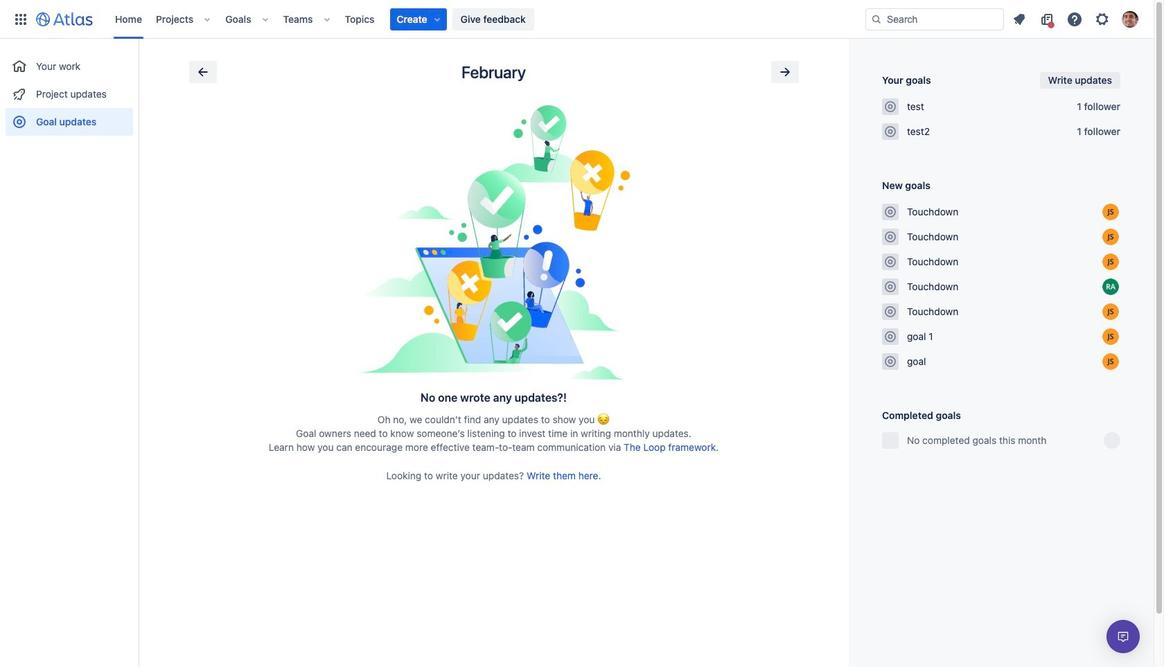 Task type: locate. For each thing, give the bounding box(es) containing it.
next month image
[[777, 64, 793, 80]]

test image
[[885, 101, 896, 112]]

touchdown image
[[885, 207, 896, 218], [885, 232, 896, 243], [885, 281, 896, 293]]

banner
[[0, 0, 1154, 39]]

1 vertical spatial touchdown image
[[885, 306, 896, 317]]

group
[[6, 39, 133, 140], [6, 136, 133, 154]]

None search field
[[866, 8, 1004, 30]]

previous month image
[[194, 64, 211, 80]]

Search field
[[866, 8, 1004, 30]]

1 touchdown image from the top
[[885, 207, 896, 218]]

3 touchdown image from the top
[[885, 281, 896, 293]]

account image
[[1122, 11, 1139, 27]]

2 vertical spatial touchdown image
[[885, 281, 896, 293]]

search image
[[871, 14, 882, 25]]

0 vertical spatial touchdown image
[[885, 256, 896, 268]]

touchdown image
[[885, 256, 896, 268], [885, 306, 896, 317]]

notifications image
[[1011, 11, 1028, 27]]

1 vertical spatial touchdown image
[[885, 232, 896, 243]]

settings image
[[1095, 11, 1111, 27]]

0 vertical spatial touchdown image
[[885, 207, 896, 218]]



Task type: vqa. For each thing, say whether or not it's contained in the screenshot.
1st heading from the bottom of the page
no



Task type: describe. For each thing, give the bounding box(es) containing it.
2 touchdown image from the top
[[885, 306, 896, 317]]

2 group from the top
[[6, 136, 133, 154]]

open intercom messenger image
[[1115, 629, 1132, 645]]

switch to... image
[[12, 11, 29, 27]]

help image
[[1067, 11, 1083, 27]]

1 group from the top
[[6, 39, 133, 140]]

2 touchdown image from the top
[[885, 232, 896, 243]]

1 touchdown image from the top
[[885, 256, 896, 268]]

goal 1 image
[[885, 331, 896, 342]]

test2 image
[[885, 126, 896, 137]]

goal image
[[885, 356, 896, 367]]

top element
[[8, 0, 866, 38]]



